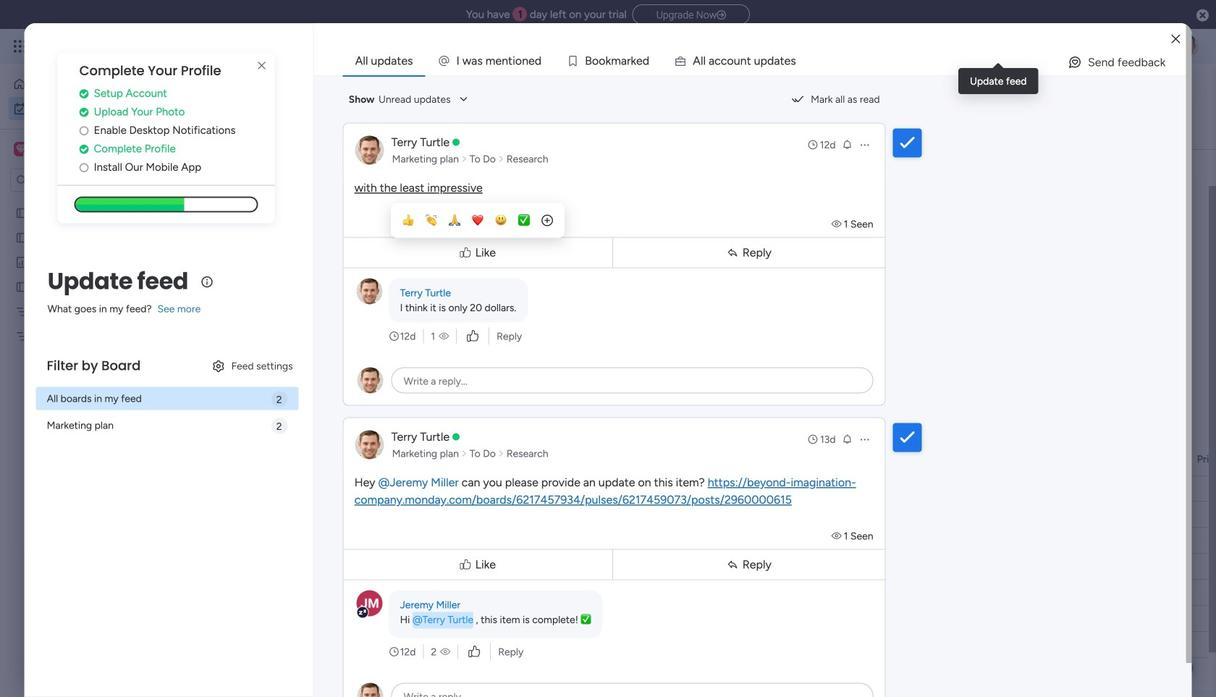 Task type: vqa. For each thing, say whether or not it's contained in the screenshot.
component icon related to Add to favorites image
no



Task type: locate. For each thing, give the bounding box(es) containing it.
terry turtle image
[[1176, 35, 1199, 58]]

1 vertical spatial tab
[[214, 126, 265, 149]]

1 vertical spatial options image
[[859, 434, 871, 445]]

give feedback image
[[1068, 55, 1082, 70]]

0 vertical spatial v2 seen image
[[439, 329, 449, 344]]

0 horizontal spatial tab
[[214, 126, 265, 149]]

1 horizontal spatial tab
[[343, 46, 425, 75]]

1 vertical spatial slider arrow image
[[461, 446, 467, 461]]

2 options image from the top
[[859, 434, 871, 445]]

workspace selection element
[[14, 140, 121, 159]]

option
[[9, 72, 176, 96], [9, 97, 176, 120], [0, 200, 185, 203]]

1 check circle image from the top
[[79, 88, 89, 99]]

2 check circle image from the top
[[79, 107, 89, 118]]

circle o image
[[79, 162, 89, 173]]

1 vertical spatial public board image
[[15, 231, 29, 245]]

public board image
[[15, 206, 29, 220], [15, 231, 29, 245]]

search image
[[395, 161, 407, 173]]

0 vertical spatial option
[[9, 72, 176, 96]]

dapulse x slim image
[[253, 57, 270, 75]]

0 horizontal spatial v2 seen image
[[440, 645, 450, 659]]

options image
[[859, 139, 871, 151], [859, 434, 871, 445]]

options image right reminder image
[[859, 139, 871, 151]]

tab list
[[343, 46, 1186, 75]]

0 horizontal spatial slider arrow image
[[461, 152, 467, 166]]

dapulse rightstroke image
[[717, 10, 726, 21]]

1 horizontal spatial slider arrow image
[[498, 446, 504, 461]]

Filter dashboard by text search field
[[281, 156, 413, 179]]

check circle image
[[79, 88, 89, 99], [79, 107, 89, 118], [79, 144, 89, 154]]

1 vertical spatial check circle image
[[79, 107, 89, 118]]

column header
[[725, 447, 877, 471]]

v2 like image
[[467, 328, 479, 344]]

1 horizontal spatial slider arrow image
[[498, 152, 504, 166]]

1 options image from the top
[[859, 139, 871, 151]]

see plans image
[[240, 38, 253, 54]]

0 vertical spatial public board image
[[15, 206, 29, 220]]

options image right reminder icon
[[859, 434, 871, 445]]

0 vertical spatial check circle image
[[79, 88, 89, 99]]

0 vertical spatial slider arrow image
[[461, 152, 467, 166]]

public dashboard image
[[15, 256, 29, 269]]

v2 seen image
[[439, 329, 449, 344], [832, 530, 844, 542]]

2 vertical spatial check circle image
[[79, 144, 89, 154]]

v2 seen image
[[832, 218, 844, 230], [440, 645, 450, 659]]

Search in workspace field
[[30, 172, 121, 189]]

workspace image
[[16, 141, 26, 157]]

1 horizontal spatial v2 seen image
[[832, 530, 844, 542]]

tab
[[343, 46, 425, 75], [214, 126, 265, 149]]

0 vertical spatial options image
[[859, 139, 871, 151]]

slider arrow image
[[498, 152, 504, 166], [461, 446, 467, 461]]

list box
[[0, 198, 185, 544]]

slider arrow image
[[461, 152, 467, 166], [498, 446, 504, 461]]

1 horizontal spatial v2 seen image
[[832, 218, 844, 230]]

None search field
[[281, 156, 413, 179]]

circle o image
[[79, 125, 89, 136]]



Task type: describe. For each thing, give the bounding box(es) containing it.
0 vertical spatial tab
[[343, 46, 425, 75]]

reminder image
[[842, 139, 853, 150]]

2 public board image from the top
[[15, 231, 29, 245]]

options image for reminder icon
[[859, 434, 871, 445]]

0 vertical spatial v2 seen image
[[832, 218, 844, 230]]

close image
[[1172, 34, 1180, 44]]

public board image
[[15, 280, 29, 294]]

1 vertical spatial slider arrow image
[[498, 446, 504, 461]]

0 vertical spatial slider arrow image
[[498, 152, 504, 166]]

0 horizontal spatial v2 seen image
[[439, 329, 449, 344]]

3 check circle image from the top
[[79, 144, 89, 154]]

workspace image
[[14, 141, 28, 157]]

1 public board image from the top
[[15, 206, 29, 220]]

1 vertical spatial v2 seen image
[[440, 645, 450, 659]]

1 vertical spatial option
[[9, 97, 176, 120]]

2 vertical spatial option
[[0, 200, 185, 203]]

select product image
[[13, 39, 28, 54]]

dapulse close image
[[1197, 8, 1209, 23]]

options image for reminder image
[[859, 139, 871, 151]]

1 vertical spatial v2 seen image
[[832, 530, 844, 542]]

0 horizontal spatial slider arrow image
[[461, 446, 467, 461]]

v2 like image
[[469, 644, 480, 660]]

reminder image
[[842, 433, 853, 445]]



